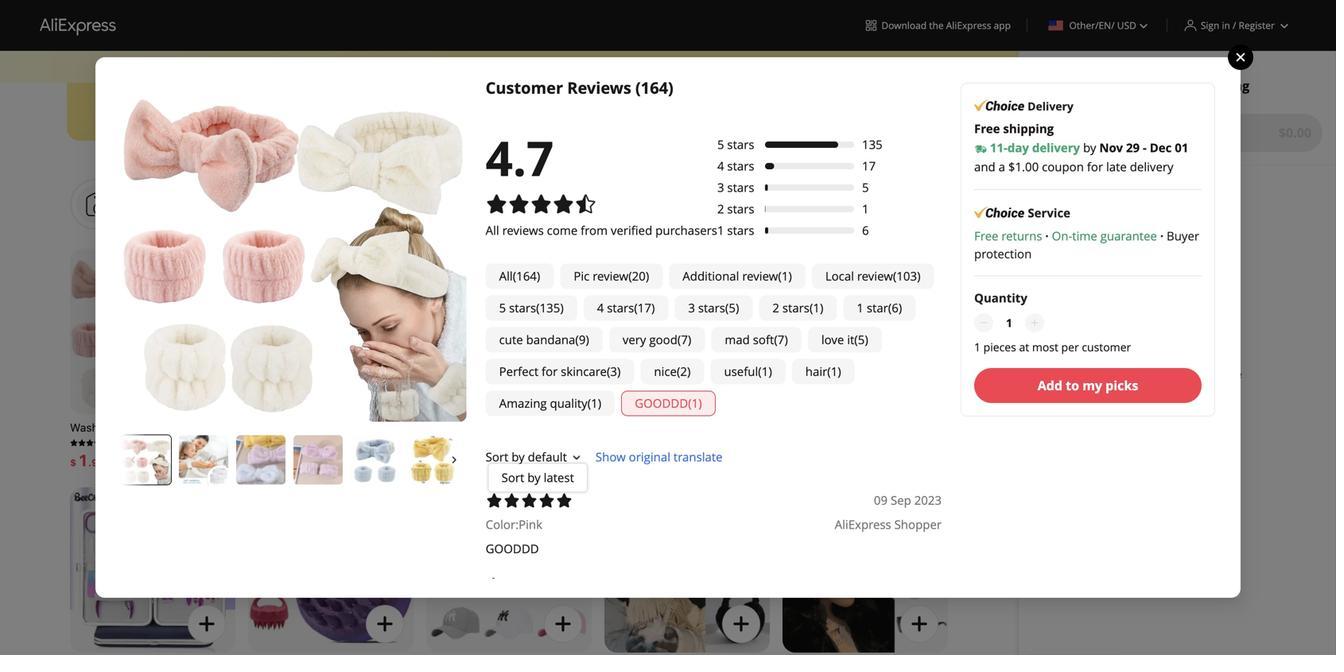 Task type: vqa. For each thing, say whether or not it's contained in the screenshot.


Task type: locate. For each thing, give the bounding box(es) containing it.
sort by default
[[486, 449, 567, 465]]

smart up device
[[245, 101, 276, 115]]

09
[[874, 493, 888, 509]]

1 vertical spatial set
[[188, 479, 205, 492]]

$ down eye
[[423, 123, 430, 134]]

carpets
[[1008, 116, 1048, 129], [1043, 130, 1084, 143]]

1 vertical spatial mini
[[562, 421, 584, 434]]

gooddd for gooddd ( 1 )
[[635, 395, 689, 412]]

1 horizontal spatial fast
[[902, 87, 924, 100]]

sharpener
[[326, 436, 380, 449]]

nail up original
[[634, 436, 653, 449]]

in
[[1223, 19, 1231, 32]]

locator up finder
[[283, 116, 322, 129]]

reviews
[[568, 77, 632, 99]]

knife inside 1pc black kitchen three segment knife sharpener household multi functional hand held three purpose sharpening stone kitchen tool
[[297, 436, 323, 449]]

for inside mini tracker bluetooth4.0 smart locator smart anti lost device locator mobile keys pet kids finder for apple
[[306, 130, 323, 143]]

1 vertical spatial for
[[306, 130, 323, 143]]

7 right soft
[[778, 332, 785, 348]]

2 stainless from the left
[[723, 421, 769, 434]]

steel up implies
[[504, 421, 530, 434]]

2 horizontal spatial for
[[878, 116, 895, 129]]

1 vertical spatial locator
[[283, 116, 322, 129]]

watch up fully
[[707, 116, 739, 129]]

1 vertical spatial by
[[528, 470, 541, 486]]

0 vertical spatial 6
[[863, 222, 869, 239]]

0 horizontal spatial gooddd
[[486, 541, 539, 557]]

mini up device
[[245, 87, 266, 100]]

bag
[[454, 144, 473, 158]]

1 vertical spatial fast
[[780, 116, 801, 129]]

gooddd down nice
[[635, 395, 689, 412]]

charging down c
[[780, 101, 826, 115]]

to
[[1066, 377, 1080, 394], [1176, 381, 1188, 397]]

to left my
[[1066, 377, 1080, 394]]

1 vertical spatial carpets
[[1043, 130, 1084, 143]]

1 horizontal spatial anti
[[1051, 116, 1072, 129]]

women inside 'wash face headbands for women coral fleece hair bands cuff waterproof bands absorbent wristbands head band hair accessories set'
[[70, 436, 109, 449]]

review for pic review
[[593, 268, 629, 284]]

1 vertical spatial hair
[[99, 479, 120, 492]]

) right nice
[[687, 364, 691, 380]]

. for 3pcs
[[445, 458, 448, 469]]

5 for 5 stars
[[718, 136, 725, 153]]

$11.50
[[642, 458, 675, 469]]

2 up soft
[[773, 300, 780, 316]]

locator down tracker
[[279, 101, 318, 115]]

for down rotating
[[878, 116, 895, 129]]

0 horizontal spatial soft
[[493, 130, 515, 143]]

stainless up cuticle
[[723, 421, 769, 434]]

stainless inside 3pcs stainless steel knife mini vegetable knife implies wealth knife disassembly and delivery non folding creative pendant knife
[[455, 421, 501, 434]]

$ inside $ 1 . 9 9 $11.50
[[605, 458, 611, 469]]

5 up cute
[[499, 300, 506, 316]]

perfect
[[499, 364, 539, 380]]

) up bandana
[[560, 300, 564, 316]]

1 horizontal spatial nail
[[692, 464, 711, 477]]

vegetable
[[426, 436, 478, 449]]

stars down all ( 164 )
[[509, 300, 536, 316]]

aliexpress
[[947, 19, 992, 32], [835, 517, 892, 533]]

1 7 from the left
[[681, 332, 688, 348]]

$ inside $ 1 . 9 9 $7.66
[[245, 123, 251, 134]]

soft
[[493, 130, 515, 143], [958, 130, 979, 143]]

0 horizontal spatial set
[[188, 479, 205, 492]]

7
[[681, 332, 688, 348], [778, 332, 785, 348]]

$ for $ 1 . 9 9 $10.70
[[426, 458, 433, 469]]

0 horizontal spatial anti
[[355, 101, 375, 115]]

. inside $ 1 . 9 9 $9.96
[[267, 458, 270, 469]]

sold for 2,000+ sold
[[149, 438, 168, 449]]

) right hair
[[838, 364, 842, 380]]

$ 1 . 9 9 $10.70
[[426, 451, 497, 470]]

0 horizontal spatial sold
[[149, 438, 168, 449]]

1 horizontal spatial men
[[744, 101, 766, 115]]

0 vertical spatial men
[[744, 101, 766, 115]]

135 right millet
[[863, 136, 883, 153]]

for left apple
[[306, 130, 323, 143]]

1 vertical spatial nail
[[692, 464, 711, 477]]

stars for 1 stars
[[728, 222, 755, 239]]

2 sold from the left
[[327, 438, 346, 449]]

women down "wash"
[[70, 436, 109, 449]]

. up band
[[88, 458, 92, 469]]

review right additional
[[743, 268, 778, 284]]

to inside "no items yet? continue shopping to explore more."
[[1176, 381, 1188, 397]]

) up the 4 stars ( 17 )
[[646, 268, 650, 284]]

hair down absorbent
[[99, 479, 120, 492]]

0 horizontal spatial three
[[305, 464, 335, 477]]

all for all reviews come from verified purchasers
[[486, 222, 499, 239]]

0 vertical spatial kitchen
[[302, 421, 341, 434]]

135 up bandana
[[540, 300, 560, 316]]

pic
[[574, 268, 590, 284]]

to inside add to my picks button
[[1066, 377, 1080, 394]]

$ for $ 1 . 9
[[70, 458, 76, 469]]

app
[[994, 19, 1011, 32]]

soft for solid
[[958, 130, 979, 143]]

$ for $ 1 . 9 9 $9.96
[[248, 458, 255, 469]]

star
[[305, 197, 331, 212]]

gooddd down color:pink
[[486, 541, 539, 557]]

$ up manicure
[[605, 458, 611, 469]]

2 up 1 stars
[[718, 201, 725, 217]]

2 soft from the left
[[958, 130, 979, 143]]

nice
[[654, 364, 677, 380]]

headbands
[[129, 421, 187, 434]]

set
[[553, 87, 571, 100], [188, 479, 205, 492]]

stars down additional
[[699, 300, 726, 316]]

rated
[[334, 197, 370, 212]]

pet
[[390, 116, 407, 129]]

1 horizontal spatial 7
[[778, 332, 785, 348]]

knife up 'multi'
[[297, 436, 323, 449]]

2 right nice
[[681, 364, 687, 380]]

0 horizontal spatial nail
[[634, 436, 653, 449]]

$ up band
[[70, 458, 76, 469]]

stars for 5 stars ( 135 )
[[509, 300, 536, 316]]

all for all ( 164 )
[[499, 268, 513, 284]]

rechargeable
[[602, 101, 672, 115]]

1 horizontal spatial 6
[[892, 300, 899, 316]]

aliexpress right the
[[947, 19, 992, 32]]

by down implies
[[512, 449, 525, 465]]

1 sold from the left
[[149, 438, 168, 449]]

brushes
[[509, 87, 550, 100]]

) up 2 stars ( 1 )
[[789, 268, 792, 284]]

1 horizontal spatial smart
[[321, 101, 352, 115]]

. inside $ 1 . 9 9 $7.66
[[263, 123, 267, 134]]

0 vertical spatial for
[[878, 116, 895, 129]]

1 vertical spatial for
[[542, 364, 558, 380]]

pick
[[1105, 77, 1131, 94]]

nail down function
[[692, 464, 711, 477]]

1 horizontal spatial stainless
[[723, 421, 769, 434]]

. for 1pc
[[267, 458, 270, 469]]

gooddd for gooddd
[[486, 541, 539, 557]]

amazing quality ( 1 )
[[499, 395, 602, 412]]

$ inside $ 1 . 9 9 $9.96
[[248, 458, 255, 469]]

1 vertical spatial 4
[[597, 300, 604, 316]]

3 inside 3 pcs/set professional stainless steel nail cutter scissor nippers muti function cuticle pusher remover nail care manicure kits
[[605, 421, 612, 434]]

muti
[[648, 450, 670, 463]]

0 vertical spatial line
[[846, 87, 867, 100]]

. down the vegetable
[[445, 458, 448, 469]]

step
[[651, 87, 674, 100]]

1 vertical spatial bands
[[156, 450, 188, 463]]

1 horizontal spatial mini
[[562, 421, 584, 434]]

by
[[512, 449, 525, 465], [528, 470, 541, 486]]

1 horizontal spatial aliexpress
[[947, 19, 992, 32]]

2 7 from the left
[[778, 332, 785, 348]]

blush
[[423, 130, 452, 143]]

picks
[[1106, 377, 1139, 394]]

women down customer reviews (164)
[[549, 101, 588, 115]]

0 horizontal spatial 6
[[863, 222, 869, 239]]

0 vertical spatial by
[[512, 449, 525, 465]]

0 vertical spatial steel
[[504, 421, 530, 434]]

soft inside the 13 pcs makeup brushes set eye shadow foundation women cosmetic brush eyeshadow blush beauty soft make up tools bag
[[493, 130, 515, 143]]

steel inside 3pcs stainless steel knife mini vegetable knife implies wealth knife disassembly and delivery non folding creative pendant knife
[[504, 421, 530, 434]]

latest
[[544, 470, 574, 486]]

lengthened
[[780, 144, 841, 158]]

1 horizontal spatial 4
[[718, 158, 725, 174]]

set right brushes at the top left of the page
[[553, 87, 571, 100]]

review left 103
[[858, 268, 893, 284]]

0 horizontal spatial 135
[[540, 300, 560, 316]]

customer
[[486, 77, 563, 99]]

1 horizontal spatial 17
[[863, 158, 876, 174]]

all
[[486, 222, 499, 239], [499, 268, 513, 284]]

professional
[[657, 421, 720, 434]]

kitchen
[[302, 421, 341, 434], [343, 479, 382, 492]]

kitchen down purpose
[[343, 479, 382, 492]]

women down rechargeable
[[625, 116, 664, 129]]

1 vertical spatial all
[[499, 268, 513, 284]]

sold for 5,000+ sold
[[327, 438, 346, 449]]

1 stainless from the left
[[455, 421, 501, 434]]

recommended
[[124, 197, 211, 212]]

None text field
[[997, 314, 1022, 333]]

women inside b37 real step count the new rechargeable smart watch men and women fitness watch phone connection is fully compati
[[625, 116, 664, 129]]

$ down segment
[[248, 458, 255, 469]]

soft down bedroom
[[958, 130, 979, 143]]

. down segment
[[267, 458, 270, 469]]

review for local review
[[858, 268, 893, 284]]

bands down fleece
[[156, 450, 188, 463]]

head
[[188, 464, 215, 477]]

.
[[263, 123, 267, 134], [442, 123, 445, 134], [88, 458, 92, 469], [267, 458, 270, 469], [445, 458, 448, 469], [623, 458, 626, 469]]

for right perfect in the bottom of the page
[[542, 364, 558, 380]]

5 stars
[[718, 136, 755, 153]]

soft down brush
[[493, 130, 515, 143]]

sold down headbands
[[149, 438, 168, 449]]

$9.96
[[286, 458, 313, 469]]

tools
[[423, 144, 451, 158]]

1 horizontal spatial bands
[[203, 436, 235, 449]]

2 / from the left
[[1233, 19, 1237, 32]]

3 stars
[[718, 179, 755, 196]]

soft inside the plush pink carpet living room decoration fluffy rug thick bedroom carpets anti slip floor soft solid large carpets
[[958, 130, 979, 143]]

4 up 3 stars
[[718, 158, 725, 174]]

b37
[[602, 87, 623, 100]]

0 horizontal spatial fast
[[780, 116, 801, 129]]

0 horizontal spatial for
[[542, 364, 558, 380]]

cuticle
[[721, 450, 757, 463]]

add
[[1038, 377, 1063, 394]]

2 horizontal spatial review
[[858, 268, 893, 284]]

register
[[1239, 19, 1275, 32]]

anti down rug
[[1051, 116, 1072, 129]]

charging down 6a
[[804, 116, 851, 129]]

compati
[[602, 144, 645, 158]]

nice ( 2 )
[[654, 364, 691, 380]]

very
[[623, 332, 646, 348]]

mini inside 3pcs stainless steel knife mini vegetable knife implies wealth knife disassembly and delivery non folding creative pendant knife
[[562, 421, 584, 434]]

1 horizontal spatial set
[[553, 87, 571, 100]]

0 vertical spatial aliexpress
[[947, 19, 992, 32]]

large
[[1011, 130, 1040, 143]]

care
[[714, 464, 738, 477]]

anti inside the plush pink carpet living room decoration fluffy rug thick bedroom carpets anti slip floor soft solid large carpets
[[1051, 116, 1072, 129]]

0 horizontal spatial review
[[593, 268, 629, 284]]

1 soft from the left
[[493, 130, 515, 143]]

$0.00
[[1279, 124, 1312, 141]]

2 horizontal spatial 2
[[773, 300, 780, 316]]

shipping
[[1196, 77, 1250, 94]]

silicone
[[844, 144, 884, 158]]

soft for make
[[493, 130, 515, 143]]

1 horizontal spatial by
[[528, 470, 541, 486]]

device
[[245, 116, 280, 129]]

0 horizontal spatial aliexpress
[[835, 517, 892, 533]]

. up tools
[[442, 123, 445, 134]]

1 horizontal spatial sold
[[327, 438, 346, 449]]

eye
[[423, 101, 442, 115]]

. inside $ 1 . 9 9 $7.52
[[442, 123, 445, 134]]

auto & moto
[[821, 197, 893, 212]]

pink
[[989, 87, 1011, 100]]

the
[[711, 87, 731, 100]]

3 review from the left
[[858, 268, 893, 284]]

stars for 2 stars ( 1 )
[[783, 300, 810, 316]]

1 vertical spatial 6
[[892, 300, 899, 316]]

for inside type c data line 120w fast charging 6a 180 rotating ultra fast charging line for huawei samsung millet bold lengthened silicone
[[878, 116, 895, 129]]

count
[[677, 87, 708, 100]]

stone
[[310, 479, 340, 492]]

09 sep 2023
[[874, 493, 942, 509]]

$ inside $ 1 . 9
[[70, 458, 76, 469]]

pic review ( 20 )
[[574, 268, 650, 284]]

$ inside $ 1 . 9 9 $7.52
[[423, 123, 430, 134]]

quantity
[[975, 290, 1028, 306]]

1 horizontal spatial steel
[[605, 436, 631, 449]]

all reviews come from verified purchasers
[[486, 222, 718, 239]]

smart up the mobile
[[321, 101, 352, 115]]

for left "free" at right
[[1145, 77, 1164, 94]]

1 horizontal spatial /
[[1233, 19, 1237, 32]]

. inside $ 1 . 9 9 $10.70
[[445, 458, 448, 469]]

1 / from the left
[[1112, 19, 1115, 32]]

0 horizontal spatial for
[[190, 421, 207, 434]]

stars down 5 stars
[[728, 158, 755, 174]]

0 horizontal spatial by
[[512, 449, 525, 465]]

stars down pic review ( 20 )
[[607, 300, 634, 316]]

smart
[[245, 101, 276, 115], [321, 101, 352, 115], [675, 101, 706, 115]]

gooddd ( 1 )
[[635, 395, 702, 412]]

1 vertical spatial men
[[573, 197, 598, 212]]

all ( 164 )
[[499, 268, 541, 284]]

$ for $
[[958, 123, 964, 134]]

stars down 4 stars
[[728, 179, 755, 196]]

$ left finder
[[245, 123, 251, 134]]

1 vertical spatial three
[[305, 464, 335, 477]]

3 smart from the left
[[675, 101, 706, 115]]

1 horizontal spatial three
[[344, 421, 374, 434]]

3 up electronics
[[718, 179, 725, 196]]

. up manicure
[[623, 458, 626, 469]]

6 down auto & moto
[[863, 222, 869, 239]]

$ for $ 1 . 9 9 $7.66
[[245, 123, 251, 134]]

0 vertical spatial 17
[[863, 158, 876, 174]]

1 horizontal spatial for
[[306, 130, 323, 143]]

0 horizontal spatial 7
[[681, 332, 688, 348]]

0 vertical spatial 2
[[718, 201, 725, 217]]

7 right good
[[681, 332, 688, 348]]

0 vertical spatial gooddd
[[635, 395, 689, 412]]

three
[[344, 421, 374, 434], [305, 464, 335, 477]]

1 horizontal spatial gooddd
[[635, 395, 689, 412]]

0 vertical spatial anti
[[355, 101, 375, 115]]

) up 5 stars ( 135 )
[[537, 268, 541, 284]]

three down 'multi'
[[305, 464, 335, 477]]

set inside 'wash face headbands for women coral fleece hair bands cuff waterproof bands absorbent wristbands head band hair accessories set'
[[188, 479, 205, 492]]

stars for 4 stars ( 17 )
[[607, 300, 634, 316]]

stars up mad soft ( 7 )
[[783, 300, 810, 316]]

1 horizontal spatial to
[[1176, 381, 1188, 397]]

by for latest
[[528, 470, 541, 486]]

real
[[626, 87, 648, 100]]

$7.66
[[283, 123, 310, 134]]

sold up 'multi'
[[327, 438, 346, 449]]

0 horizontal spatial /
[[1112, 19, 1115, 32]]

carpets up large
[[1008, 116, 1048, 129]]

6 right star
[[892, 300, 899, 316]]

2 horizontal spatial smart
[[675, 101, 706, 115]]

color:pink
[[486, 517, 543, 533]]

$ 1 . 9 9 $11.50
[[605, 451, 675, 470]]

17 down silicone
[[863, 158, 876, 174]]

3 for 3 stars ( 5 )
[[689, 300, 695, 316]]

men up 'from'
[[573, 197, 598, 212]]

review left the 20 on the top left
[[593, 268, 629, 284]]

0 horizontal spatial mini
[[245, 87, 266, 100]]

for right headbands
[[190, 421, 207, 434]]

4 stars
[[718, 158, 755, 174]]

0 horizontal spatial men
[[573, 197, 598, 212]]

120w
[[870, 87, 899, 100]]

all left 164
[[499, 268, 513, 284]]

1 vertical spatial 17
[[638, 300, 652, 316]]

$ inside $ 1 . 9 9 $10.70
[[426, 458, 433, 469]]

/ left usd
[[1112, 19, 1115, 32]]

) up mad
[[736, 300, 740, 316]]

$
[[245, 123, 251, 134], [423, 123, 430, 134], [958, 123, 964, 134], [70, 458, 76, 469], [248, 458, 255, 469], [426, 458, 433, 469], [605, 458, 611, 469]]

0 vertical spatial for
[[1145, 77, 1164, 94]]

stars for 3 stars
[[728, 179, 755, 196]]


[[369, 39, 395, 64], [547, 39, 573, 64], [726, 39, 751, 64], [904, 39, 929, 64], [194, 373, 220, 399], [372, 373, 398, 399], [551, 373, 576, 399], [729, 373, 754, 399], [194, 612, 220, 637], [372, 612, 398, 637], [551, 612, 576, 637], [729, 612, 754, 637], [907, 612, 933, 637]]

1 horizontal spatial review
[[743, 268, 778, 284]]

2 for 2 stars ( 1 )
[[773, 300, 780, 316]]

0 horizontal spatial hair
[[99, 479, 120, 492]]

love it ( 5 )
[[822, 332, 869, 348]]

2 review from the left
[[743, 268, 778, 284]]

carpets down slip
[[1043, 130, 1084, 143]]

1 horizontal spatial soft
[[958, 130, 979, 143]]

stars up 1 stars
[[728, 201, 755, 217]]

cute
[[499, 332, 523, 348]]

line up 180
[[846, 87, 867, 100]]

0 horizontal spatial to
[[1066, 377, 1080, 394]]

5 right the it
[[858, 332, 865, 348]]

knife up non
[[426, 450, 453, 463]]

1 vertical spatial gooddd
[[486, 541, 539, 557]]

set inside the 13 pcs makeup brushes set eye shadow foundation women cosmetic brush eyeshadow blush beauty soft make up tools bag
[[553, 87, 571, 100]]

0 horizontal spatial stainless
[[455, 421, 501, 434]]

mini
[[245, 87, 266, 100], [562, 421, 584, 434]]

all left 'reviews'
[[486, 222, 499, 239]]

17 down the 20 on the top left
[[638, 300, 652, 316]]

1
[[253, 117, 263, 136], [431, 117, 442, 136], [863, 201, 869, 217], [718, 222, 725, 239], [782, 268, 789, 284], [814, 300, 820, 316], [857, 300, 864, 316], [975, 340, 981, 355], [762, 364, 769, 380], [831, 364, 838, 380], [591, 395, 598, 412], [692, 395, 699, 412], [78, 451, 88, 470], [256, 451, 267, 470], [435, 451, 445, 470], [613, 451, 623, 470]]

rug
[[1050, 101, 1070, 115]]

1 review from the left
[[593, 268, 629, 284]]

anti up keys
[[355, 101, 375, 115]]

explore
[[1191, 381, 1233, 397]]

3 right skincare
[[611, 364, 617, 380]]

0 horizontal spatial steel
[[504, 421, 530, 434]]



Task type: describe. For each thing, give the bounding box(es) containing it.
2023
[[915, 493, 942, 509]]

1pc black kitchen three segment knife sharpener household multi functional hand held three purpose sharpening stone kitchen tool
[[248, 421, 406, 492]]

$10.70
[[464, 458, 497, 469]]

0 vertical spatial watch
[[709, 101, 741, 115]]

local
[[826, 268, 855, 284]]

en
[[1099, 19, 1112, 32]]

add to my picks
[[1038, 377, 1139, 394]]

1 vertical spatial watch
[[707, 116, 739, 129]]

smart inside b37 real step count the new rechargeable smart watch men and women fitness watch phone connection is fully compati
[[675, 101, 706, 115]]

0 vertical spatial charging
[[780, 101, 826, 115]]

1 vertical spatial 135
[[540, 300, 560, 316]]

for inside 'wash face headbands for women coral fleece hair bands cuff waterproof bands absorbent wristbands head band hair accessories set'
[[190, 421, 207, 434]]

mini inside mini tracker bluetooth4.0 smart locator smart anti lost device locator mobile keys pet kids finder for apple
[[245, 87, 266, 100]]

0 vertical spatial locator
[[279, 101, 318, 115]]

black
[[271, 421, 299, 434]]

) right useful
[[769, 364, 772, 380]]

0 vertical spatial bands
[[203, 436, 235, 449]]

rotating
[[870, 101, 913, 115]]

more.
[[1161, 396, 1194, 411]]

$ 1 . 9 9 $7.52
[[423, 117, 488, 136]]

eyeshadow
[[508, 116, 566, 129]]

. for 13
[[442, 123, 445, 134]]

1 vertical spatial kitchen
[[343, 479, 382, 492]]

mad soft ( 7 )
[[725, 332, 788, 348]]

3 for 3 pcs/set professional stainless steel nail cutter scissor nippers muti function cuticle pusher remover nail care manicure kits
[[605, 421, 612, 434]]

) right good
[[688, 332, 692, 348]]

continue
[[1192, 367, 1243, 382]]

0 horizontal spatial 2
[[681, 364, 687, 380]]

0 horizontal spatial bands
[[156, 450, 188, 463]]

3 pcs/set professional stainless steel nail cutter scissor nippers muti function cuticle pusher remover nail care manicure kits
[[605, 421, 769, 492]]

lost
[[378, 101, 400, 115]]

samsung
[[780, 130, 828, 143]]

9 inside $ 1 . 9
[[92, 458, 98, 469]]

star
[[867, 300, 889, 316]]

2 for 2 stars
[[718, 201, 725, 217]]

waterproof
[[95, 450, 153, 463]]

my
[[1083, 377, 1103, 394]]

steel inside 3 pcs/set professional stainless steel nail cutter scissor nippers muti function cuticle pusher remover nail care manicure kits
[[605, 436, 631, 449]]

additional review ( 1 )
[[683, 268, 792, 284]]

customer
[[1082, 340, 1132, 355]]

anti inside mini tracker bluetooth4.0 smart locator smart anti lost device locator mobile keys pet kids finder for apple
[[355, 101, 375, 115]]

makeup
[[465, 87, 506, 100]]

folding
[[451, 464, 488, 477]]

show
[[596, 449, 626, 465]]

5-star rated
[[291, 197, 370, 212]]

cosmetic
[[423, 116, 472, 129]]

1 vertical spatial aliexpress
[[835, 517, 892, 533]]

0 vertical spatial three
[[344, 421, 374, 434]]

knife up disassembly
[[481, 436, 507, 449]]

type
[[780, 87, 805, 100]]

5 for 5
[[863, 179, 869, 196]]

) right soft
[[785, 332, 788, 348]]

carpet
[[1014, 87, 1049, 100]]

7 for mad soft ( 7 )
[[778, 332, 785, 348]]

yet?
[[1166, 367, 1189, 382]]

remover
[[644, 464, 689, 477]]

sort for sort by default
[[486, 449, 509, 465]]

4 stars ( 17 )
[[597, 300, 655, 316]]

make
[[518, 130, 545, 143]]

sign in / register
[[1201, 19, 1275, 32]]

review for additional review
[[743, 268, 778, 284]]

floor
[[1097, 116, 1123, 129]]

7 for very good ( 7 )
[[681, 332, 688, 348]]

) up skincare
[[586, 332, 590, 348]]

&
[[851, 197, 860, 212]]

$8.64
[[108, 458, 134, 469]]

) right star
[[899, 300, 903, 316]]

4 for 4 stars
[[718, 158, 725, 174]]

sign
[[1201, 19, 1220, 32]]

customer reviews (164)
[[486, 77, 674, 99]]

/ for en
[[1112, 19, 1115, 32]]

usd
[[1118, 19, 1137, 32]]

1 horizontal spatial for
[[1145, 77, 1164, 94]]

reviews
[[503, 222, 544, 239]]

164
[[517, 268, 537, 284]]

. inside $ 1 . 9
[[88, 458, 92, 469]]

tool
[[385, 479, 406, 492]]

held
[[279, 464, 302, 477]]

band
[[70, 479, 96, 492]]

0 vertical spatial nail
[[634, 436, 653, 449]]

decoration
[[958, 101, 1014, 115]]

1 smart from the left
[[245, 101, 276, 115]]

new
[[734, 87, 757, 100]]

$ for $ 1 . 9 9 $11.50
[[605, 458, 611, 469]]

5-
[[291, 197, 305, 212]]

stars for 2 stars
[[728, 201, 755, 217]]

men inside b37 real step count the new rechargeable smart watch men and women fitness watch phone connection is fully compati
[[744, 101, 766, 115]]

2 smart from the left
[[321, 101, 352, 115]]

0 vertical spatial carpets
[[1008, 116, 1048, 129]]

0 horizontal spatial 17
[[638, 300, 652, 316]]

slip
[[1075, 116, 1094, 129]]

stainless inside 3 pcs/set professional stainless steel nail cutter scissor nippers muti function cuticle pusher remover nail care manicure kits
[[723, 421, 769, 434]]

ultra
[[916, 101, 941, 115]]

show original translate
[[596, 449, 723, 465]]

) right quality
[[598, 395, 602, 412]]

download
[[882, 19, 927, 32]]

0 horizontal spatial kitchen
[[302, 421, 341, 434]]

fitness
[[667, 116, 704, 129]]

love
[[822, 332, 844, 348]]

. inside $ 1 . 9 9 $11.50
[[623, 458, 626, 469]]

1 horizontal spatial 135
[[863, 136, 883, 153]]

manicure
[[605, 479, 652, 492]]

bold
[[861, 130, 884, 143]]

pcs
[[440, 87, 462, 100]]

no items yet? continue shopping to explore more.
[[1113, 367, 1243, 411]]

creative
[[491, 464, 534, 477]]

no
[[1113, 367, 1129, 382]]

5 for 5 stars ( 135 )
[[499, 300, 506, 316]]

) up 'very good ( 7 )'
[[652, 300, 655, 316]]

sort for sort by latest
[[502, 470, 525, 486]]

very good ( 7 )
[[623, 332, 692, 348]]

cuff
[[70, 450, 92, 463]]

stars for 4 stars
[[728, 158, 755, 174]]

3 stars ( 5 )
[[689, 300, 740, 316]]

cutter
[[656, 436, 689, 449]]

) right skincare
[[617, 364, 621, 380]]

1 vertical spatial charging
[[804, 116, 851, 129]]

4.7
[[486, 125, 554, 190]]

3 right pick
[[1135, 77, 1142, 94]]

the
[[930, 19, 944, 32]]

stars for 5 stars
[[728, 136, 755, 153]]

1 horizontal spatial hair
[[179, 436, 200, 449]]

5 down additional review ( 1 )
[[729, 300, 736, 316]]

6a
[[829, 101, 844, 115]]

/ for in
[[1233, 19, 1237, 32]]

segment
[[248, 436, 294, 449]]

up
[[548, 130, 563, 143]]

103
[[897, 268, 918, 284]]

quality
[[550, 395, 588, 412]]

additional
[[683, 268, 740, 284]]

translate
[[674, 449, 723, 465]]

stars for 3 stars ( 5 )
[[699, 300, 726, 316]]

. for mini
[[263, 123, 267, 134]]

) up professional
[[699, 395, 702, 412]]

women inside the 13 pcs makeup brushes set eye shadow foundation women cosmetic brush eyeshadow blush beauty soft make up tools bag
[[549, 101, 588, 115]]

it
[[848, 332, 855, 348]]

1 pieces at most per customer
[[975, 340, 1132, 355]]

knife down non
[[426, 479, 453, 492]]

wealth
[[550, 436, 585, 449]]

by for default
[[512, 449, 525, 465]]

face
[[101, 421, 126, 434]]

women down bag
[[450, 197, 493, 212]]

3 for 3 stars
[[718, 179, 725, 196]]

wash
[[70, 421, 98, 434]]

local review ( 103 )
[[826, 268, 921, 284]]

) up love
[[820, 300, 824, 316]]

) right the it
[[865, 332, 869, 348]]

items
[[1132, 367, 1163, 382]]

kits
[[655, 479, 674, 492]]

3pcs stainless steel knife mini vegetable knife implies wealth knife disassembly and delivery non folding creative pendant knife
[[426, 421, 587, 492]]

knife up implies
[[533, 421, 559, 434]]

soft
[[753, 332, 775, 348]]

0 vertical spatial fast
[[902, 87, 924, 100]]

4 for 4 stars ( 17 )
[[597, 300, 604, 316]]

1 vertical spatial line
[[854, 116, 875, 129]]

$ for $ 1 . 9 9 $7.52
[[423, 123, 430, 134]]

2,000+ sold
[[113, 438, 168, 449]]

) right local
[[918, 268, 921, 284]]



